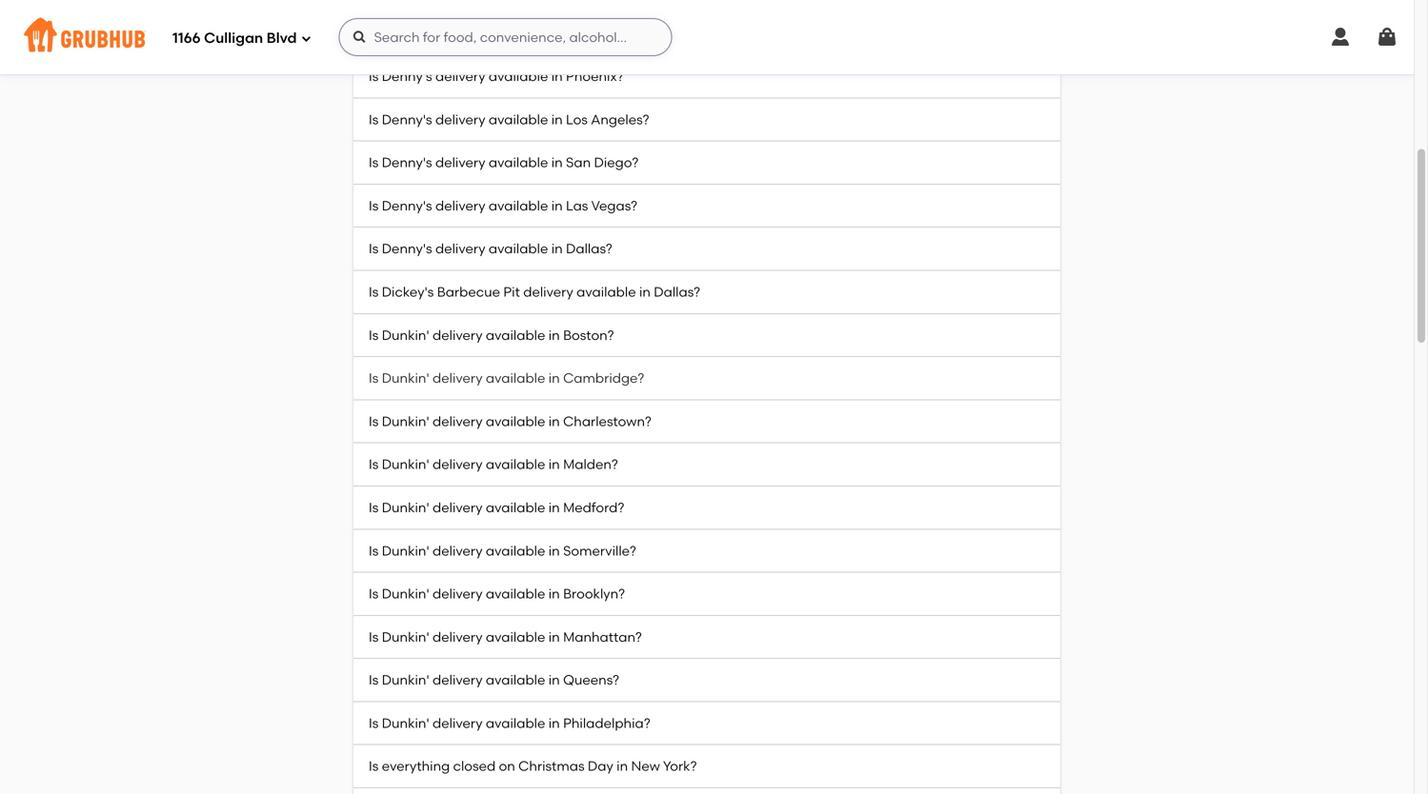 Task type: describe. For each thing, give the bounding box(es) containing it.
delivery for is denny's delivery available in dallas?
[[436, 241, 486, 257]]

available for medford?
[[486, 500, 546, 516]]

delivery for is dunkin' delivery available in medford?
[[433, 500, 483, 516]]

1166
[[173, 30, 201, 47]]

los
[[566, 111, 588, 128]]

is for is dunkin' delivery available in manhattan?
[[369, 629, 379, 646]]

in left north
[[557, 25, 568, 41]]

barbecue
[[437, 284, 500, 300]]

north
[[571, 25, 608, 41]]

dunkin' for is dunkin' delivery available in medford?
[[382, 500, 429, 516]]

is denny's delivery available in las vegas? link
[[354, 185, 1061, 228]]

is for is dunkin' delivery available in boston?
[[369, 327, 379, 343]]

dickey's
[[382, 284, 434, 300]]

1166 culligan blvd
[[173, 30, 297, 47]]

is dunkin' delivery available in boston? link
[[354, 314, 1061, 357]]

is for is denny's delivery available in san diego?
[[369, 154, 379, 171]]

is dunkin' delivery available in brooklyn?
[[369, 586, 625, 602]]

brooklyn?
[[563, 586, 625, 602]]

1 vertical spatial vegas?
[[591, 198, 638, 214]]

available for boston?
[[486, 327, 546, 343]]

0 horizontal spatial las
[[566, 198, 588, 214]]

in for medford?
[[549, 500, 560, 516]]

in for somerville?
[[549, 543, 560, 559]]

delivery for is dunkin' delivery available in malden?
[[433, 457, 483, 473]]

available for phoenix?
[[489, 68, 548, 84]]

1 horizontal spatial svg image
[[1330, 26, 1352, 49]]

is dunkin' delivery available in somerville? link
[[354, 530, 1061, 573]]

delivery for is dunkin' delivery available in charlestown?
[[433, 413, 483, 430]]

is for is dunkin' delivery available in brooklyn?
[[369, 586, 379, 602]]

in for malden?
[[549, 457, 560, 473]]

available for brooklyn?
[[486, 586, 546, 602]]

dunkin' for is dunkin' delivery available in philadelphia?
[[382, 716, 429, 732]]

is dickey's barbecue pit delivery available in dallas? link
[[354, 271, 1061, 314]]

is del taco delivery available in north las vegas?
[[369, 25, 683, 41]]

somerville?
[[563, 543, 637, 559]]

is for is dunkin' delivery available in malden?
[[369, 457, 379, 473]]

in for manhattan?
[[549, 629, 560, 646]]

in for san
[[552, 154, 563, 171]]

christmas
[[519, 759, 585, 775]]

culligan
[[204, 30, 263, 47]]

is denny's delivery available in san diego?
[[369, 154, 639, 171]]

dunkin' for is dunkin' delivery available in cambridge?
[[382, 370, 429, 387]]

delivery for is denny's delivery available in las vegas?
[[436, 198, 486, 214]]

in for philadelphia?
[[549, 716, 560, 732]]

denny's for is denny's delivery available in los angeles?
[[382, 111, 432, 128]]

available for dallas?
[[489, 241, 548, 257]]

is for is dunkin' delivery available in somerville?
[[369, 543, 379, 559]]

dunkin' for is dunkin' delivery available in charlestown?
[[382, 413, 429, 430]]

available inside is del taco delivery available in north las vegas? link
[[494, 25, 554, 41]]

day
[[588, 759, 614, 775]]

queens?
[[563, 673, 620, 689]]

delivery for is denny's delivery available in phoenix?
[[436, 68, 486, 84]]

dunkin' for is dunkin' delivery available in boston?
[[382, 327, 429, 343]]

york?
[[663, 759, 697, 775]]

1 horizontal spatial dallas?
[[654, 284, 701, 300]]

closed
[[453, 759, 496, 775]]

everything
[[382, 759, 450, 775]]

delivery for is dunkin' delivery available in manhattan?
[[433, 629, 483, 646]]

available inside is dickey's barbecue pit delivery available in dallas? link
[[577, 284, 636, 300]]

is dunkin' delivery available in philadelphia?
[[369, 716, 651, 732]]

delivery for is dunkin' delivery available in cambridge?
[[433, 370, 483, 387]]

available for queens?
[[486, 673, 546, 689]]

is dunkin' delivery available in cambridge? link
[[354, 357, 1061, 401]]

is denny's delivery available in los angeles? link
[[354, 98, 1061, 142]]

available for manhattan?
[[486, 629, 546, 646]]

available for san
[[489, 154, 548, 171]]

angeles?
[[591, 111, 650, 128]]

in for dallas?
[[552, 241, 563, 257]]

1 horizontal spatial svg image
[[1376, 26, 1399, 49]]

is for is dunkin' delivery available in cambridge?
[[369, 370, 379, 387]]

is for is del taco delivery available in north las vegas?
[[369, 25, 379, 41]]

in for boston?
[[549, 327, 560, 343]]

is denny's delivery available in phoenix? link
[[354, 55, 1061, 98]]

cambridge?
[[563, 370, 645, 387]]

is dunkin' delivery available in manhattan?
[[369, 629, 642, 646]]



Task type: locate. For each thing, give the bounding box(es) containing it.
available for las
[[489, 198, 548, 214]]

available inside is dunkin' delivery available in cambridge? link
[[486, 370, 546, 387]]

available up on
[[486, 716, 546, 732]]

dallas? up the is dickey's barbecue pit delivery available in dallas? on the top left
[[566, 241, 613, 257]]

available down is denny's delivery available in los angeles?
[[489, 154, 548, 171]]

0 vertical spatial las
[[611, 25, 634, 41]]

delivery down is dunkin' delivery available in manhattan?
[[433, 673, 483, 689]]

5 is from the top
[[369, 198, 379, 214]]

available
[[494, 25, 554, 41], [489, 68, 548, 84], [489, 111, 548, 128], [489, 154, 548, 171], [489, 198, 548, 214], [489, 241, 548, 257], [577, 284, 636, 300], [486, 327, 546, 343], [486, 370, 546, 387], [486, 413, 546, 430], [486, 457, 546, 473], [486, 500, 546, 516], [486, 543, 546, 559], [486, 586, 546, 602], [486, 629, 546, 646], [486, 673, 546, 689], [486, 716, 546, 732]]

available inside is dunkin' delivery available in philadelphia? 'link'
[[486, 716, 546, 732]]

in for charlestown?
[[549, 413, 560, 430]]

las right north
[[611, 25, 634, 41]]

is dunkin' delivery available in medford? link
[[354, 487, 1061, 530]]

delivery up is denny's delivery available in las vegas?
[[436, 154, 486, 171]]

is dunkin' delivery available in medford?
[[369, 500, 625, 516]]

is for is dunkin' delivery available in charlestown?
[[369, 413, 379, 430]]

is
[[369, 25, 379, 41], [369, 68, 379, 84], [369, 111, 379, 128], [369, 154, 379, 171], [369, 198, 379, 214], [369, 241, 379, 257], [369, 284, 379, 300], [369, 327, 379, 343], [369, 370, 379, 387], [369, 413, 379, 430], [369, 457, 379, 473], [369, 500, 379, 516], [369, 543, 379, 559], [369, 586, 379, 602], [369, 629, 379, 646], [369, 673, 379, 689], [369, 716, 379, 732], [369, 759, 379, 775]]

in for phoenix?
[[552, 68, 563, 84]]

3 is from the top
[[369, 111, 379, 128]]

5 dunkin' from the top
[[382, 500, 429, 516]]

available up is dunkin' delivery available in philadelphia?
[[486, 673, 546, 689]]

in left the manhattan?
[[549, 629, 560, 646]]

available inside is dunkin' delivery available in charlestown? link
[[486, 413, 546, 430]]

15 is from the top
[[369, 629, 379, 646]]

new
[[631, 759, 660, 775]]

in left the "san" at the top of page
[[552, 154, 563, 171]]

16 is from the top
[[369, 673, 379, 689]]

1 denny's from the top
[[382, 68, 432, 84]]

is everything closed on christmas day in new york?
[[369, 759, 697, 775]]

is del taco delivery available in north las vegas? link
[[354, 12, 1061, 55]]

14 is from the top
[[369, 586, 379, 602]]

in left phoenix?
[[552, 68, 563, 84]]

in left charlestown?
[[549, 413, 560, 430]]

1 horizontal spatial las
[[611, 25, 634, 41]]

is dunkin' delivery available in manhattan? link
[[354, 616, 1061, 660]]

taco
[[406, 25, 438, 41]]

5 denny's from the top
[[382, 241, 432, 257]]

0 horizontal spatial svg image
[[301, 33, 312, 44]]

is for is dunkin' delivery available in medford?
[[369, 500, 379, 516]]

is dunkin' delivery available in queens? link
[[354, 660, 1061, 703]]

delivery for is denny's delivery available in san diego?
[[436, 154, 486, 171]]

malden?
[[563, 457, 618, 473]]

charlestown?
[[563, 413, 652, 430]]

is everything closed on christmas day in new york? link
[[354, 746, 1061, 789]]

available inside is dunkin' delivery available in manhattan? link
[[486, 629, 546, 646]]

is for is denny's delivery available in las vegas?
[[369, 198, 379, 214]]

9 dunkin' from the top
[[382, 673, 429, 689]]

delivery down is dunkin' delivery available in malden?
[[433, 500, 483, 516]]

diego?
[[594, 154, 639, 171]]

18 is from the top
[[369, 759, 379, 775]]

delivery up the barbecue
[[436, 241, 486, 257]]

denny's for is denny's delivery available in phoenix?
[[382, 68, 432, 84]]

available down pit
[[486, 327, 546, 343]]

svg image
[[1330, 26, 1352, 49], [301, 33, 312, 44]]

available inside is dunkin' delivery available in brooklyn? link
[[486, 586, 546, 602]]

delivery inside 'link'
[[433, 716, 483, 732]]

in left malden?
[[549, 457, 560, 473]]

6 is from the top
[[369, 241, 379, 257]]

pit
[[504, 284, 520, 300]]

10 is from the top
[[369, 413, 379, 430]]

dunkin' for is dunkin' delivery available in manhattan?
[[382, 629, 429, 646]]

in for cambridge?
[[549, 370, 560, 387]]

is dunkin' delivery available in cambridge?
[[369, 370, 645, 387]]

in left los
[[552, 111, 563, 128]]

in left the cambridge?
[[549, 370, 560, 387]]

is for is everything closed on christmas day in new york?
[[369, 759, 379, 775]]

dunkin' inside 'link'
[[382, 716, 429, 732]]

in left boston? at left top
[[549, 327, 560, 343]]

delivery down the barbecue
[[433, 327, 483, 343]]

is dunkin' delivery available in somerville?
[[369, 543, 637, 559]]

is for is dunkin' delivery available in queens?
[[369, 673, 379, 689]]

is dunkin' delivery available in brooklyn? link
[[354, 573, 1061, 616]]

in up 'christmas'
[[549, 716, 560, 732]]

available inside is dunkin' delivery available in somerville? link
[[486, 543, 546, 559]]

delivery down taco on the top left of the page
[[436, 68, 486, 84]]

7 dunkin' from the top
[[382, 586, 429, 602]]

in for brooklyn?
[[549, 586, 560, 602]]

available down is dunkin' delivery available in cambridge?
[[486, 413, 546, 430]]

svg image
[[1376, 26, 1399, 49], [352, 30, 367, 45]]

0 horizontal spatial svg image
[[352, 30, 367, 45]]

0 vertical spatial vegas?
[[637, 25, 683, 41]]

in left somerville?
[[549, 543, 560, 559]]

17 is from the top
[[369, 716, 379, 732]]

is dunkin' delivery available in queens?
[[369, 673, 620, 689]]

available down search for food, convenience, alcohol... "search field"
[[489, 68, 548, 84]]

is dickey's barbecue pit delivery available in dallas?
[[369, 284, 701, 300]]

1 vertical spatial dallas?
[[654, 284, 701, 300]]

1 vertical spatial las
[[566, 198, 588, 214]]

dallas?
[[566, 241, 613, 257], [654, 284, 701, 300]]

10 dunkin' from the top
[[382, 716, 429, 732]]

delivery down is denny's delivery available in phoenix?
[[436, 111, 486, 128]]

available up is dunkin' delivery available in brooklyn?
[[486, 543, 546, 559]]

4 denny's from the top
[[382, 198, 432, 214]]

las down the "san" at the top of page
[[566, 198, 588, 214]]

dunkin' for is dunkin' delivery available in malden?
[[382, 457, 429, 473]]

delivery for is dunkin' delivery available in somerville?
[[433, 543, 483, 559]]

delivery right taco on the top left of the page
[[441, 25, 491, 41]]

available for philadelphia?
[[486, 716, 546, 732]]

is for is dickey's barbecue pit delivery available in dallas?
[[369, 284, 379, 300]]

denny's for is denny's delivery available in dallas?
[[382, 241, 432, 257]]

available for malden?
[[486, 457, 546, 473]]

is inside 'link'
[[369, 716, 379, 732]]

2 denny's from the top
[[382, 111, 432, 128]]

is dunkin' delivery available in malden?
[[369, 457, 618, 473]]

delivery for is dunkin' delivery available in queens?
[[433, 673, 483, 689]]

8 dunkin' from the top
[[382, 629, 429, 646]]

delivery up is dunkin' delivery available in malden?
[[433, 413, 483, 430]]

in for los
[[552, 111, 563, 128]]

vegas? down diego?
[[591, 198, 638, 214]]

12 is from the top
[[369, 500, 379, 516]]

4 is from the top
[[369, 154, 379, 171]]

delivery up is dunkin' delivery available in queens?
[[433, 629, 483, 646]]

available inside the is dunkin' delivery available in malden? link
[[486, 457, 546, 473]]

delivery up is denny's delivery available in dallas?
[[436, 198, 486, 214]]

is denny's delivery available in phoenix?
[[369, 68, 624, 84]]

available down is dunkin' delivery available in charlestown?
[[486, 457, 546, 473]]

available for cambridge?
[[486, 370, 546, 387]]

delivery for is dunkin' delivery available in boston?
[[433, 327, 483, 343]]

is dunkin' delivery available in boston?
[[369, 327, 614, 343]]

delivery up is dunkin' delivery available in medford?
[[433, 457, 483, 473]]

boston?
[[563, 327, 614, 343]]

delivery down is dunkin' delivery available in boston?
[[433, 370, 483, 387]]

delivery for is denny's delivery available in los angeles?
[[436, 111, 486, 128]]

in left medford?
[[549, 500, 560, 516]]

is for is dunkin' delivery available in philadelphia?
[[369, 716, 379, 732]]

del
[[382, 25, 403, 41]]

in for las
[[552, 198, 563, 214]]

delivery for is dunkin' delivery available in brooklyn?
[[433, 586, 483, 602]]

dallas? down is denny's delivery available in dallas? link
[[654, 284, 701, 300]]

is denny's delivery available in san diego? link
[[354, 142, 1061, 185]]

available for somerville?
[[486, 543, 546, 559]]

1 dunkin' from the top
[[382, 327, 429, 343]]

denny's for is denny's delivery available in las vegas?
[[382, 198, 432, 214]]

is dunkin' delivery available in philadelphia? link
[[354, 703, 1061, 746]]

available inside 'is denny's delivery available in phoenix?' link
[[489, 68, 548, 84]]

is dunkin' delivery available in malden? link
[[354, 444, 1061, 487]]

0 horizontal spatial dallas?
[[566, 241, 613, 257]]

available down is denny's delivery available in san diego?
[[489, 198, 548, 214]]

available up boston? at left top
[[577, 284, 636, 300]]

dunkin'
[[382, 327, 429, 343], [382, 370, 429, 387], [382, 413, 429, 430], [382, 457, 429, 473], [382, 500, 429, 516], [382, 543, 429, 559], [382, 586, 429, 602], [382, 629, 429, 646], [382, 673, 429, 689], [382, 716, 429, 732]]

7 is from the top
[[369, 284, 379, 300]]

main navigation navigation
[[0, 0, 1414, 74]]

is denny's delivery available in las vegas?
[[369, 198, 638, 214]]

medford?
[[563, 500, 625, 516]]

philadelphia?
[[563, 716, 651, 732]]

in inside 'link'
[[549, 716, 560, 732]]

6 dunkin' from the top
[[382, 543, 429, 559]]

manhattan?
[[563, 629, 642, 646]]

11 is from the top
[[369, 457, 379, 473]]

delivery down is dunkin' delivery available in medford?
[[433, 543, 483, 559]]

in for queens?
[[549, 673, 560, 689]]

13 is from the top
[[369, 543, 379, 559]]

Search for food, convenience, alcohol... search field
[[339, 18, 672, 56]]

is dunkin' delivery available in charlestown?
[[369, 413, 652, 430]]

in left queens?
[[549, 673, 560, 689]]

available for charlestown?
[[486, 413, 546, 430]]

available up is denny's delivery available in phoenix?
[[494, 25, 554, 41]]

las
[[611, 25, 634, 41], [566, 198, 588, 214]]

dunkin' for is dunkin' delivery available in brooklyn?
[[382, 586, 429, 602]]

is for is denny's delivery available in los angeles?
[[369, 111, 379, 128]]

delivery for is dunkin' delivery available in philadelphia?
[[433, 716, 483, 732]]

in down is denny's delivery available in dallas? link
[[639, 284, 651, 300]]

available up is dunkin' delivery available in charlestown?
[[486, 370, 546, 387]]

2 is from the top
[[369, 68, 379, 84]]

available inside the is dunkin' delivery available in queens? link
[[486, 673, 546, 689]]

0 vertical spatial dallas?
[[566, 241, 613, 257]]

in down is denny's delivery available in san diego?
[[552, 198, 563, 214]]

available for los
[[489, 111, 548, 128]]

in left brooklyn?
[[549, 586, 560, 602]]

available inside 'is dunkin' delivery available in boston?' link
[[486, 327, 546, 343]]

is dunkin' delivery available in charlestown? link
[[354, 401, 1061, 444]]

available up is dunkin' delivery available in manhattan?
[[486, 586, 546, 602]]

on
[[499, 759, 515, 775]]

is denny's delivery available in dallas?
[[369, 241, 613, 257]]

available inside is denny's delivery available in las vegas? link
[[489, 198, 548, 214]]

is for is denny's delivery available in dallas?
[[369, 241, 379, 257]]

1 is from the top
[[369, 25, 379, 41]]

delivery up the closed
[[433, 716, 483, 732]]

is denny's delivery available in dallas? link
[[354, 228, 1061, 271]]

3 dunkin' from the top
[[382, 413, 429, 430]]

available inside the is dunkin' delivery available in medford? link
[[486, 500, 546, 516]]

4 dunkin' from the top
[[382, 457, 429, 473]]

dunkin' for is dunkin' delivery available in somerville?
[[382, 543, 429, 559]]

3 denny's from the top
[[382, 154, 432, 171]]

in right day
[[617, 759, 628, 775]]

available inside is denny's delivery available in los angeles? link
[[489, 111, 548, 128]]

in up the is dickey's barbecue pit delivery available in dallas? on the top left
[[552, 241, 563, 257]]

denny's
[[382, 68, 432, 84], [382, 111, 432, 128], [382, 154, 432, 171], [382, 198, 432, 214], [382, 241, 432, 257]]

available inside is denny's delivery available in dallas? link
[[489, 241, 548, 257]]

9 is from the top
[[369, 370, 379, 387]]

in
[[557, 25, 568, 41], [552, 68, 563, 84], [552, 111, 563, 128], [552, 154, 563, 171], [552, 198, 563, 214], [552, 241, 563, 257], [639, 284, 651, 300], [549, 327, 560, 343], [549, 370, 560, 387], [549, 413, 560, 430], [549, 457, 560, 473], [549, 500, 560, 516], [549, 543, 560, 559], [549, 586, 560, 602], [549, 629, 560, 646], [549, 673, 560, 689], [549, 716, 560, 732], [617, 759, 628, 775]]

2 dunkin' from the top
[[382, 370, 429, 387]]

is for is denny's delivery available in phoenix?
[[369, 68, 379, 84]]

is denny's delivery available in los angeles?
[[369, 111, 650, 128]]

dunkin' for is dunkin' delivery available in queens?
[[382, 673, 429, 689]]

delivery right pit
[[523, 284, 574, 300]]

blvd
[[267, 30, 297, 47]]

delivery
[[441, 25, 491, 41], [436, 68, 486, 84], [436, 111, 486, 128], [436, 154, 486, 171], [436, 198, 486, 214], [436, 241, 486, 257], [523, 284, 574, 300], [433, 327, 483, 343], [433, 370, 483, 387], [433, 413, 483, 430], [433, 457, 483, 473], [433, 500, 483, 516], [433, 543, 483, 559], [433, 586, 483, 602], [433, 629, 483, 646], [433, 673, 483, 689], [433, 716, 483, 732]]

vegas?
[[637, 25, 683, 41], [591, 198, 638, 214]]

phoenix?
[[566, 68, 624, 84]]

available inside is denny's delivery available in san diego? link
[[489, 154, 548, 171]]

available up the is dunkin' delivery available in somerville?
[[486, 500, 546, 516]]

san
[[566, 154, 591, 171]]

8 is from the top
[[369, 327, 379, 343]]

denny's for is denny's delivery available in san diego?
[[382, 154, 432, 171]]

available up pit
[[489, 241, 548, 257]]

available down is dunkin' delivery available in brooklyn?
[[486, 629, 546, 646]]

available up is denny's delivery available in san diego?
[[489, 111, 548, 128]]

delivery down the is dunkin' delivery available in somerville?
[[433, 586, 483, 602]]

vegas? up 'is denny's delivery available in phoenix?' link
[[637, 25, 683, 41]]



Task type: vqa. For each thing, say whether or not it's contained in the screenshot.
over
no



